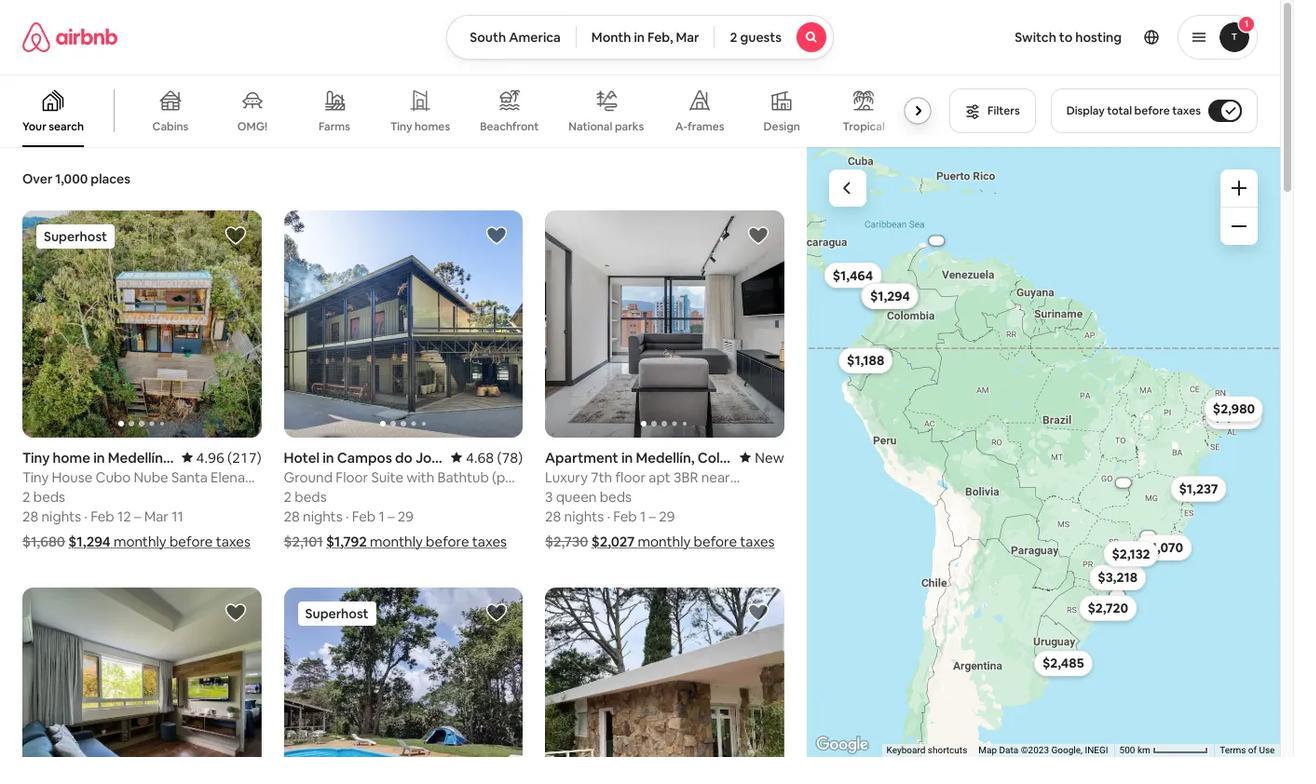 Task type: describe. For each thing, give the bounding box(es) containing it.
frames
[[688, 119, 725, 134]]

nights for $1,680
[[41, 508, 81, 525]]

1 inside dropdown button
[[1245, 18, 1249, 30]]

$2,027 inside button
[[869, 287, 910, 304]]

1 button
[[1178, 15, 1258, 60]]

filters button
[[950, 89, 1036, 133]]

omg!
[[238, 119, 268, 134]]

cabins
[[152, 119, 189, 134]]

$2,132
[[1112, 546, 1150, 562]]

tropical
[[843, 119, 885, 134]]

filters
[[988, 103, 1020, 118]]

©2023
[[1021, 746, 1049, 756]]

in
[[634, 29, 645, 46]]

beds inside 3 queen beds 28 nights · feb 1 – 29 $2,730 $2,027 monthly before taxes
[[600, 488, 632, 506]]

2 guests button
[[714, 15, 834, 60]]

$1,834 button
[[1206, 403, 1263, 429]]

feb for feb 1 – 29
[[352, 508, 376, 525]]

28 for $2,101
[[284, 508, 300, 525]]

inegi
[[1085, 746, 1108, 756]]

11
[[172, 508, 183, 525]]

$2,132 button
[[1104, 541, 1159, 567]]

28 inside 3 queen beds 28 nights · feb 1 – 29 $2,730 $2,027 monthly before taxes
[[545, 508, 561, 525]]

· inside 3 queen beds 28 nights · feb 1 – 29 $2,730 $2,027 monthly before taxes
[[607, 508, 610, 525]]

a-frames
[[676, 119, 725, 134]]

monthly for 28
[[638, 533, 691, 551]]

beachfront
[[480, 119, 539, 134]]

29 inside 2 beds 28 nights · feb 1 – 29 $2,101 $1,792 monthly before taxes
[[398, 508, 414, 525]]

month in feb, mar button
[[576, 15, 715, 60]]

$1,464
[[833, 267, 873, 283]]

– for 12
[[134, 508, 141, 525]]

2 for 2 beds 28 nights · feb 12 – mar 11 $1,680 $1,294 monthly before taxes
[[22, 488, 30, 506]]

new
[[755, 449, 784, 467]]

switch to hosting
[[1015, 29, 1122, 46]]

your
[[22, 119, 46, 134]]

search
[[49, 119, 84, 134]]

zoom out image
[[1232, 219, 1247, 234]]

queen
[[556, 488, 597, 506]]

map data ©2023 google, inegi
[[979, 746, 1108, 756]]

29 inside 3 queen beds 28 nights · feb 1 – 29 $2,730 $2,027 monthly before taxes
[[659, 508, 675, 525]]

display total before taxes button
[[1051, 89, 1258, 133]]

feb for feb 12 – mar 11
[[91, 508, 114, 525]]

none search field containing south america
[[447, 15, 834, 60]]

taxes inside 2 beds 28 nights · feb 1 – 29 $2,101 $1,792 monthly before taxes
[[472, 533, 507, 551]]

$2,720
[[1088, 600, 1129, 617]]

2 beds 28 nights · feb 1 – 29 $2,101 $1,792 monthly before taxes
[[284, 488, 507, 551]]

$2,980 button
[[1205, 396, 1264, 422]]

$1,294 button
[[862, 283, 919, 309]]

$2,980
[[1213, 401, 1255, 417]]

homes
[[415, 119, 450, 134]]

add to wishlist: home in punta ballena, uruguay image
[[747, 602, 770, 624]]

use
[[1259, 746, 1275, 756]]

of
[[1248, 746, 1257, 756]]

1,000
[[55, 171, 88, 187]]

$2,027 inside 3 queen beds 28 nights · feb 1 – 29 $2,730 $2,027 monthly before taxes
[[592, 533, 635, 551]]

$1,237
[[1179, 480, 1219, 497]]

national parks
[[569, 119, 644, 134]]

$2,485
[[1043, 655, 1084, 672]]

total
[[1108, 103, 1132, 118]]

– for 1
[[388, 508, 395, 525]]

hosting
[[1076, 29, 1122, 46]]

nights for $2,101
[[303, 508, 343, 525]]

add to wishlist: apartment in joão pessoa, brazil image
[[224, 602, 247, 624]]

500 km
[[1120, 746, 1153, 756]]

$1,680
[[22, 533, 65, 551]]

2 guests
[[730, 29, 782, 46]]

beds for 2 beds 28 nights · feb 12 – mar 11 $1,680 $1,294 monthly before taxes
[[33, 488, 65, 506]]

4.96 out of 5 average rating,  217 reviews image
[[181, 449, 261, 467]]

28 for $1,680
[[22, 508, 38, 525]]

zoom in image
[[1232, 181, 1247, 196]]

keyboard shortcuts button
[[887, 745, 967, 758]]

12
[[117, 508, 131, 525]]

south america button
[[447, 15, 577, 60]]

south
[[470, 29, 506, 46]]

500 km button
[[1114, 745, 1214, 758]]

4.96
[[196, 449, 224, 467]]

terms of use
[[1220, 746, 1275, 756]]

google map
showing 22 stays. region
[[807, 147, 1281, 758]]

add to wishlist: tiny home in medellín, colombia image
[[224, 225, 247, 247]]

$3,218
[[1098, 569, 1138, 586]]

$1,834
[[1214, 408, 1254, 425]]

monthly inside 2 beds 28 nights · feb 1 – 29 $2,101 $1,792 monthly before taxes
[[370, 533, 423, 551]]

add to wishlist: cottage in jardim mirador, brazil image
[[486, 602, 508, 624]]

4.96 (217)
[[196, 449, 261, 467]]

nights inside 3 queen beds 28 nights · feb 1 – 29 $2,730 $2,027 monthly before taxes
[[564, 508, 604, 525]]

before inside 2 beds 28 nights · feb 1 – 29 $2,101 $1,792 monthly before taxes
[[426, 533, 469, 551]]

tiny homes
[[390, 119, 450, 134]]

(78)
[[497, 449, 523, 467]]

south america
[[470, 29, 561, 46]]

parks
[[615, 119, 644, 134]]

$1,464 button
[[824, 262, 882, 288]]

places
[[91, 171, 130, 187]]

taxes inside 3 queen beds 28 nights · feb 1 – 29 $2,730 $2,027 monthly before taxes
[[740, 533, 775, 551]]



Task type: vqa. For each thing, say whether or not it's contained in the screenshot.


Task type: locate. For each thing, give the bounding box(es) containing it.
$2,485 button
[[1034, 651, 1093, 677]]

1 feb from the left
[[91, 508, 114, 525]]

taxes up add to wishlist: home in punta ballena, uruguay icon
[[740, 533, 775, 551]]

farms
[[319, 119, 350, 134]]

28 up $2,101
[[284, 508, 300, 525]]

3 queen beds 28 nights · feb 1 – 29 $2,730 $2,027 monthly before taxes
[[545, 488, 775, 551]]

beds up $1,680
[[33, 488, 65, 506]]

2 horizontal spatial feb
[[613, 508, 637, 525]]

2 beds 28 nights · feb 12 – mar 11 $1,680 $1,294 monthly before taxes
[[22, 488, 251, 551]]

mar inside button
[[676, 29, 699, 46]]

monthly for nights
[[114, 533, 167, 551]]

km
[[1138, 746, 1150, 756]]

1 horizontal spatial –
[[388, 508, 395, 525]]

0 horizontal spatial feb
[[91, 508, 114, 525]]

1 nights from the left
[[41, 508, 81, 525]]

$1,237 button
[[1171, 476, 1227, 502]]

2 · from the left
[[346, 508, 349, 525]]

$1,188 button
[[839, 347, 893, 373]]

3 beds from the left
[[600, 488, 632, 506]]

month
[[592, 29, 631, 46]]

keyboard shortcuts
[[887, 746, 967, 756]]

2 – from the left
[[388, 508, 395, 525]]

3 monthly from the left
[[638, 533, 691, 551]]

data
[[999, 746, 1019, 756]]

$2,027
[[869, 287, 910, 304], [592, 533, 635, 551]]

2 inside 2 beds 28 nights · feb 1 – 29 $2,101 $1,792 monthly before taxes
[[284, 488, 292, 506]]

0 horizontal spatial 1
[[379, 508, 385, 525]]

2 29 from the left
[[659, 508, 675, 525]]

0 horizontal spatial 29
[[398, 508, 414, 525]]

2 28 from the left
[[284, 508, 300, 525]]

– inside 3 queen beds 28 nights · feb 1 – 29 $2,730 $2,027 monthly before taxes
[[649, 508, 656, 525]]

terms
[[1220, 746, 1246, 756]]

29
[[398, 508, 414, 525], [659, 508, 675, 525]]

–
[[134, 508, 141, 525], [388, 508, 395, 525], [649, 508, 656, 525]]

$1,294
[[870, 288, 910, 304], [68, 533, 111, 551]]

0 horizontal spatial –
[[134, 508, 141, 525]]

month in feb, mar
[[592, 29, 699, 46]]

group
[[0, 75, 939, 147], [22, 211, 261, 438], [284, 211, 523, 438], [545, 211, 784, 438], [22, 588, 261, 758], [284, 588, 523, 758], [545, 588, 784, 758]]

beds for 2 beds 28 nights · feb 1 – 29 $2,101 $1,792 monthly before taxes
[[295, 488, 327, 506]]

1 horizontal spatial 29
[[659, 508, 675, 525]]

$1,070 button
[[1135, 535, 1192, 561]]

mar right feb,
[[676, 29, 699, 46]]

taxes up add to wishlist: cottage in jardim mirador, brazil image
[[472, 533, 507, 551]]

beds up $2,101
[[295, 488, 327, 506]]

1 – from the left
[[134, 508, 141, 525]]

1
[[1245, 18, 1249, 30], [379, 508, 385, 525], [640, 508, 646, 525]]

28 down 3
[[545, 508, 561, 525]]

mar left 11
[[144, 508, 169, 525]]

nights down queen
[[564, 508, 604, 525]]

a-
[[676, 119, 688, 134]]

2 horizontal spatial monthly
[[638, 533, 691, 551]]

1 inside 3 queen beds 28 nights · feb 1 – 29 $2,730 $2,027 monthly before taxes
[[640, 508, 646, 525]]

2 for 2 guests
[[730, 29, 738, 46]]

2 horizontal spatial 2
[[730, 29, 738, 46]]

· for feb 12 – mar 11
[[84, 508, 87, 525]]

$1,188
[[847, 352, 885, 369]]

nights inside 2 beds 28 nights · feb 1 – 29 $2,101 $1,792 monthly before taxes
[[303, 508, 343, 525]]

taxes inside 2 beds 28 nights · feb 12 – mar 11 $1,680 $1,294 monthly before taxes
[[216, 533, 251, 551]]

$2,101
[[284, 533, 323, 551]]

monthly inside 2 beds 28 nights · feb 12 – mar 11 $1,680 $1,294 monthly before taxes
[[114, 533, 167, 551]]

2 up $1,680
[[22, 488, 30, 506]]

1 horizontal spatial $1,294
[[870, 288, 910, 304]]

1 horizontal spatial ·
[[346, 508, 349, 525]]

before
[[1135, 103, 1170, 118], [170, 533, 213, 551], [426, 533, 469, 551], [694, 533, 737, 551]]

2 for 2 beds 28 nights · feb 1 – 29 $2,101 $1,792 monthly before taxes
[[284, 488, 292, 506]]

0 horizontal spatial 2
[[22, 488, 30, 506]]

1 vertical spatial $2,027
[[592, 533, 635, 551]]

– inside 2 beds 28 nights · feb 1 – 29 $2,101 $1,792 monthly before taxes
[[388, 508, 395, 525]]

beds right queen
[[600, 488, 632, 506]]

shortcuts
[[928, 746, 967, 756]]

your search
[[22, 119, 84, 134]]

1 horizontal spatial 28
[[284, 508, 300, 525]]

feb,
[[648, 29, 673, 46]]

(217)
[[228, 449, 261, 467]]

1 beds from the left
[[33, 488, 65, 506]]

0 horizontal spatial $2,027
[[592, 533, 635, 551]]

0 horizontal spatial $1,294
[[68, 533, 111, 551]]

2 horizontal spatial 28
[[545, 508, 561, 525]]

design
[[764, 119, 800, 134]]

4.68 (78)
[[466, 449, 523, 467]]

2 up $2,101
[[284, 488, 292, 506]]

1 inside 2 beds 28 nights · feb 1 – 29 $2,101 $1,792 monthly before taxes
[[379, 508, 385, 525]]

1 horizontal spatial beds
[[295, 488, 327, 506]]

2 monthly from the left
[[370, 533, 423, 551]]

switch
[[1015, 29, 1057, 46]]

$3,218 button
[[1090, 565, 1146, 591]]

2 horizontal spatial nights
[[564, 508, 604, 525]]

$1,070
[[1144, 539, 1184, 556]]

taxes right total
[[1173, 103, 1201, 118]]

2 left guests
[[730, 29, 738, 46]]

$2,027 button
[[861, 283, 919, 309]]

3 28 from the left
[[545, 508, 561, 525]]

taxes
[[1173, 103, 1201, 118], [216, 533, 251, 551], [472, 533, 507, 551], [740, 533, 775, 551]]

0 horizontal spatial ·
[[84, 508, 87, 525]]

$2,027 right $2,730
[[592, 533, 635, 551]]

nights up $1,680
[[41, 508, 81, 525]]

nights inside 2 beds 28 nights · feb 12 – mar 11 $1,680 $1,294 monthly before taxes
[[41, 508, 81, 525]]

keyboard
[[887, 746, 926, 756]]

28 inside 2 beds 28 nights · feb 1 – 29 $2,101 $1,792 monthly before taxes
[[284, 508, 300, 525]]

switch to hosting link
[[1004, 18, 1133, 57]]

$1,294 inside 2 beds 28 nights · feb 12 – mar 11 $1,680 $1,294 monthly before taxes
[[68, 533, 111, 551]]

1 monthly from the left
[[114, 533, 167, 551]]

0 horizontal spatial monthly
[[114, 533, 167, 551]]

beds
[[33, 488, 65, 506], [295, 488, 327, 506], [600, 488, 632, 506]]

1 · from the left
[[84, 508, 87, 525]]

feb inside 2 beds 28 nights · feb 12 – mar 11 $1,680 $1,294 monthly before taxes
[[91, 508, 114, 525]]

3 – from the left
[[649, 508, 656, 525]]

1 horizontal spatial mar
[[676, 29, 699, 46]]

tiny
[[390, 119, 412, 134]]

profile element
[[856, 0, 1258, 75]]

google image
[[811, 734, 873, 758]]

2 inside button
[[730, 29, 738, 46]]

0 vertical spatial $2,027
[[869, 287, 910, 304]]

0 vertical spatial mar
[[676, 29, 699, 46]]

1 horizontal spatial nights
[[303, 508, 343, 525]]

mar
[[676, 29, 699, 46], [144, 508, 169, 525]]

national
[[569, 119, 613, 134]]

3 feb from the left
[[613, 508, 637, 525]]

0 horizontal spatial beds
[[33, 488, 65, 506]]

add to wishlist: hotel in campos do jordão, brazil image
[[486, 225, 508, 247]]

·
[[84, 508, 87, 525], [346, 508, 349, 525], [607, 508, 610, 525]]

before inside 2 beds 28 nights · feb 12 – mar 11 $1,680 $1,294 monthly before taxes
[[170, 533, 213, 551]]

1 horizontal spatial 1
[[640, 508, 646, 525]]

28 up $1,680
[[22, 508, 38, 525]]

2 horizontal spatial ·
[[607, 508, 610, 525]]

0 horizontal spatial nights
[[41, 508, 81, 525]]

2
[[730, 29, 738, 46], [22, 488, 30, 506], [284, 488, 292, 506]]

over 1,000 places
[[22, 171, 130, 187]]

· for feb 1 – 29
[[346, 508, 349, 525]]

2 feb from the left
[[352, 508, 376, 525]]

over
[[22, 171, 52, 187]]

taxes left $2,101
[[216, 533, 251, 551]]

1 horizontal spatial feb
[[352, 508, 376, 525]]

3 nights from the left
[[564, 508, 604, 525]]

google,
[[1051, 746, 1083, 756]]

nights
[[41, 508, 81, 525], [303, 508, 343, 525], [564, 508, 604, 525]]

28
[[22, 508, 38, 525], [284, 508, 300, 525], [545, 508, 561, 525]]

new place to stay image
[[740, 449, 784, 467]]

1 28 from the left
[[22, 508, 38, 525]]

beds inside 2 beds 28 nights · feb 1 – 29 $2,101 $1,792 monthly before taxes
[[295, 488, 327, 506]]

· inside 2 beds 28 nights · feb 1 – 29 $2,101 $1,792 monthly before taxes
[[346, 508, 349, 525]]

2 inside 2 beds 28 nights · feb 12 – mar 11 $1,680 $1,294 monthly before taxes
[[22, 488, 30, 506]]

before inside 3 queen beds 28 nights · feb 1 – 29 $2,730 $2,027 monthly before taxes
[[694, 533, 737, 551]]

28 inside 2 beds 28 nights · feb 12 – mar 11 $1,680 $1,294 monthly before taxes
[[22, 508, 38, 525]]

display
[[1067, 103, 1105, 118]]

2 horizontal spatial –
[[649, 508, 656, 525]]

$2,027 down $1,464
[[869, 287, 910, 304]]

$2,730
[[545, 533, 589, 551]]

1 horizontal spatial 2
[[284, 488, 292, 506]]

$1,294 down $1,464
[[870, 288, 910, 304]]

3 · from the left
[[607, 508, 610, 525]]

0 horizontal spatial mar
[[144, 508, 169, 525]]

taxes inside display total before taxes button
[[1173, 103, 1201, 118]]

1 vertical spatial mar
[[144, 508, 169, 525]]

1 horizontal spatial $2,027
[[869, 287, 910, 304]]

group containing national parks
[[0, 75, 939, 147]]

$1,792
[[326, 533, 367, 551]]

2 horizontal spatial 1
[[1245, 18, 1249, 30]]

feb inside 2 beds 28 nights · feb 1 – 29 $2,101 $1,792 monthly before taxes
[[352, 508, 376, 525]]

$1,294 right $1,680
[[68, 533, 111, 551]]

monthly inside 3 queen beds 28 nights · feb 1 – 29 $2,730 $2,027 monthly before taxes
[[638, 533, 691, 551]]

0 horizontal spatial 28
[[22, 508, 38, 525]]

nights up $2,101
[[303, 508, 343, 525]]

2 beds from the left
[[295, 488, 327, 506]]

– inside 2 beds 28 nights · feb 12 – mar 11 $1,680 $1,294 monthly before taxes
[[134, 508, 141, 525]]

$2,720 button
[[1080, 595, 1137, 621]]

4.68
[[466, 449, 494, 467]]

mar inside 2 beds 28 nights · feb 12 – mar 11 $1,680 $1,294 monthly before taxes
[[144, 508, 169, 525]]

map
[[979, 746, 997, 756]]

add to wishlist: apartment in medellín, colombia image
[[747, 225, 770, 247]]

before inside button
[[1135, 103, 1170, 118]]

$1,294 inside button
[[870, 288, 910, 304]]

feb inside 3 queen beds 28 nights · feb 1 – 29 $2,730 $2,027 monthly before taxes
[[613, 508, 637, 525]]

beds inside 2 beds 28 nights · feb 12 – mar 11 $1,680 $1,294 monthly before taxes
[[33, 488, 65, 506]]

guests
[[740, 29, 782, 46]]

1 29 from the left
[[398, 508, 414, 525]]

1 vertical spatial $1,294
[[68, 533, 111, 551]]

america
[[509, 29, 561, 46]]

display total before taxes
[[1067, 103, 1201, 118]]

None search field
[[447, 15, 834, 60]]

4.68 out of 5 average rating,  78 reviews image
[[451, 449, 523, 467]]

0 vertical spatial $1,294
[[870, 288, 910, 304]]

2 horizontal spatial beds
[[600, 488, 632, 506]]

terms of use link
[[1220, 746, 1275, 756]]

1 horizontal spatial monthly
[[370, 533, 423, 551]]

2 nights from the left
[[303, 508, 343, 525]]

· inside 2 beds 28 nights · feb 12 – mar 11 $1,680 $1,294 monthly before taxes
[[84, 508, 87, 525]]



